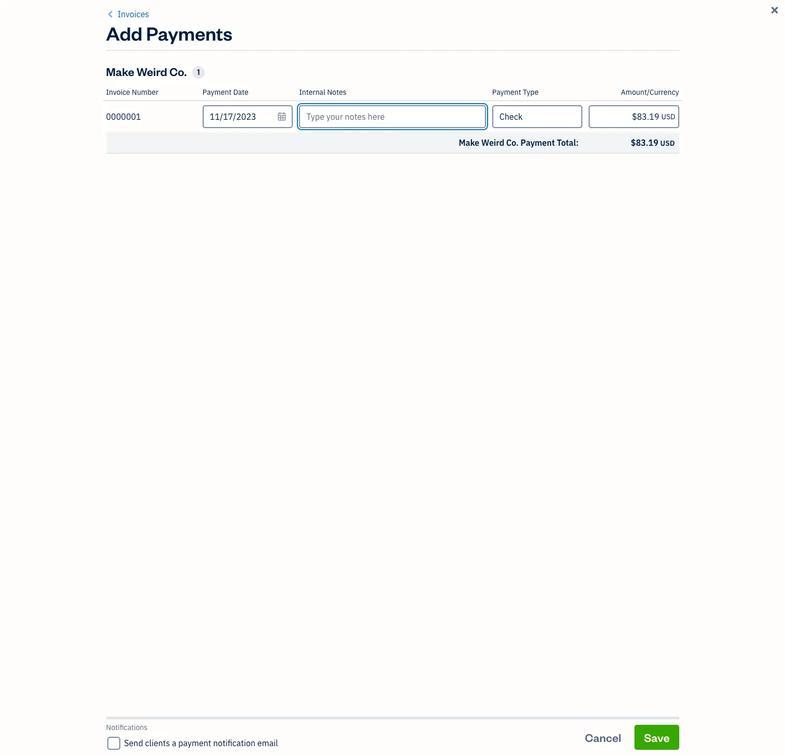 Task type: vqa. For each thing, say whether or not it's contained in the screenshot.
bottommost at
no



Task type: locate. For each thing, give the bounding box(es) containing it.
invoices
[[118, 9, 149, 19], [172, 39, 243, 64]]

1 horizontal spatial invoice
[[489, 107, 538, 127]]

payment left type
[[492, 88, 521, 97]]

0 vertical spatial co.
[[169, 64, 187, 79]]

0 horizontal spatial invoice
[[106, 88, 130, 97]]

make weird co.
[[106, 64, 187, 79]]

$83.19
[[631, 138, 658, 148]]

weird down the payable
[[481, 138, 504, 148]]

0 vertical spatial invoice
[[682, 44, 719, 59]]

make for make weird co.
[[106, 64, 134, 79]]

invoice like a pro image
[[252, 136, 289, 172]]

0 horizontal spatial invoices
[[118, 9, 149, 19]]

1 vertical spatial usd
[[660, 139, 675, 148]]

amount/currency
[[621, 88, 679, 97]]

co. left 1
[[169, 64, 187, 79]]

new
[[657, 44, 679, 59]]

0 vertical spatial weird
[[137, 64, 167, 79]]

Payment Type text field
[[493, 106, 582, 127]]

Amount (USD) text field
[[589, 105, 679, 128]]

weird
[[137, 64, 167, 79], [481, 138, 504, 148]]

1 horizontal spatial weird
[[481, 138, 504, 148]]

dashboard image
[[23, 45, 111, 54]]

main element
[[0, 0, 141, 755]]

weird for make weird co. payment total:
[[481, 138, 504, 148]]

1 vertical spatial weird
[[481, 138, 504, 148]]

1 vertical spatial co.
[[506, 138, 519, 148]]

usd
[[661, 112, 676, 121], [660, 139, 675, 148]]

new invoice
[[657, 44, 719, 59]]

invoice right new
[[682, 44, 719, 59]]

co. down "payment type" text field
[[506, 138, 519, 148]]

payments
[[146, 21, 232, 45]]

make down the payable
[[459, 138, 479, 148]]

save
[[644, 730, 670, 745]]

2 vertical spatial make
[[459, 138, 479, 148]]

the
[[368, 107, 391, 127]]

co.
[[169, 64, 187, 79], [506, 138, 519, 148]]

invoices inside 'button'
[[118, 9, 149, 19]]

usd inside the '$83.19 usd'
[[660, 139, 675, 148]]

make down notes
[[327, 107, 365, 127]]

total:
[[557, 138, 579, 148]]

usd up the '$83.19 usd'
[[661, 112, 676, 121]]

0 vertical spatial invoices
[[118, 9, 149, 19]]

clients
[[145, 738, 170, 749]]

number
[[132, 88, 158, 97]]

1 horizontal spatial make
[[327, 107, 365, 127]]

internal notes
[[299, 88, 346, 97]]

0 horizontal spatial co.
[[169, 64, 187, 79]]

0000001
[[106, 111, 141, 122]]

weird up number
[[137, 64, 167, 79]]

send payment reminders image
[[611, 136, 648, 172]]

notes
[[327, 88, 346, 97]]

invoices up 1
[[172, 39, 243, 64]]

invoice
[[682, 44, 719, 59], [106, 88, 130, 97], [489, 107, 538, 127]]

save button
[[635, 725, 679, 750]]

add payments
[[106, 21, 232, 45]]

1 horizontal spatial invoices
[[172, 39, 243, 64]]

co. for make weird co. payment total:
[[506, 138, 519, 148]]

invoice down payment type
[[489, 107, 538, 127]]

invoice number
[[106, 88, 158, 97]]

payment left "date"
[[203, 88, 232, 97]]

payment date
[[203, 88, 249, 97]]

make for make the most payable invoice ever
[[327, 107, 365, 127]]

make
[[106, 64, 134, 79], [327, 107, 365, 127], [459, 138, 479, 148]]

1 vertical spatial invoice
[[106, 88, 130, 97]]

2 vertical spatial invoice
[[489, 107, 538, 127]]

notifications
[[106, 723, 148, 733]]

make up invoice number
[[106, 64, 134, 79]]

1 vertical spatial make
[[327, 107, 365, 127]]

0 horizontal spatial weird
[[137, 64, 167, 79]]

payment down "payment type" text field
[[521, 138, 555, 148]]

make for make weird co. payment total:
[[459, 138, 479, 148]]

new invoice link
[[647, 39, 728, 64]]

invoices up add
[[118, 9, 149, 19]]

1 horizontal spatial co.
[[506, 138, 519, 148]]

2 horizontal spatial invoice
[[682, 44, 719, 59]]

payment
[[203, 88, 232, 97], [492, 88, 521, 97], [521, 138, 555, 148]]

0 horizontal spatial make
[[106, 64, 134, 79]]

usd right $83.19
[[660, 139, 675, 148]]

invoice up invoices image
[[106, 88, 130, 97]]

0 vertical spatial make
[[106, 64, 134, 79]]

internal
[[299, 88, 325, 97]]

close image
[[769, 4, 780, 17]]

2 horizontal spatial make
[[459, 138, 479, 148]]



Task type: describe. For each thing, give the bounding box(es) containing it.
invoices button
[[106, 8, 149, 20]]

invoice inside "link"
[[682, 44, 719, 59]]

most
[[394, 107, 428, 127]]

clients image
[[23, 65, 111, 73]]

type
[[523, 88, 539, 97]]

notification
[[213, 738, 255, 749]]

make weird co. payment total:
[[459, 138, 579, 148]]

a
[[172, 738, 176, 749]]

0 vertical spatial usd
[[661, 112, 676, 121]]

invoices image
[[97, 105, 107, 114]]

cancel
[[585, 730, 621, 745]]

$83.19 usd
[[631, 138, 675, 148]]

make the most payable invoice ever
[[327, 107, 573, 127]]

cancel button
[[576, 725, 631, 750]]

email
[[257, 738, 278, 749]]

estimates image
[[23, 85, 111, 93]]

add
[[106, 21, 142, 45]]

date
[[233, 88, 249, 97]]

payable
[[431, 107, 486, 127]]

Date in MM/DD/YYYY format text field
[[203, 105, 293, 128]]

payment type
[[492, 88, 539, 97]]

chevronleft image
[[106, 8, 116, 20]]

payments image
[[97, 155, 107, 163]]

payment
[[178, 738, 211, 749]]

1
[[197, 67, 200, 77]]

ever
[[541, 107, 573, 127]]

weird for make weird co.
[[137, 64, 167, 79]]

Type your notes here text field
[[299, 105, 486, 128]]

payment for payment type
[[492, 88, 521, 97]]

1 vertical spatial invoices
[[172, 39, 243, 64]]

payment for payment date
[[203, 88, 232, 97]]

co. for make weird co.
[[169, 64, 187, 79]]

send clients a payment notification email
[[124, 738, 278, 749]]

accept credit cards image
[[432, 136, 468, 172]]

send
[[124, 738, 143, 749]]



